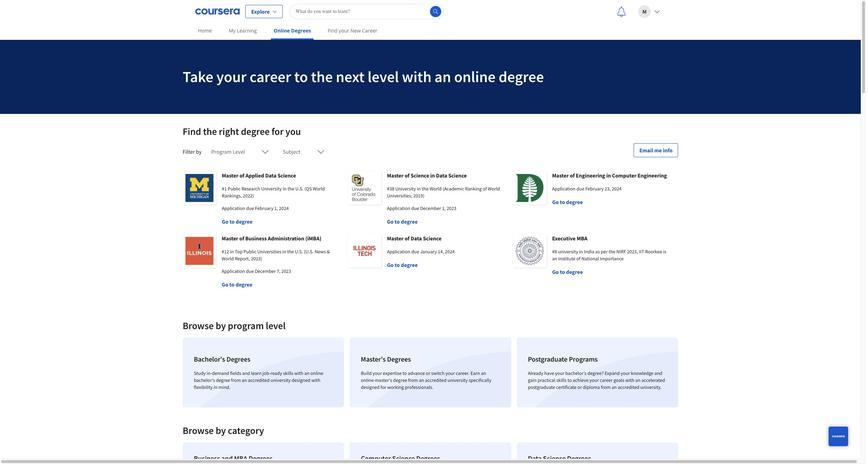 Task type: vqa. For each thing, say whether or not it's contained in the screenshot.
December for Business
yes



Task type: describe. For each thing, give the bounding box(es) containing it.
m button
[[633, 0, 666, 23]]

#1 public research university in the u.s. (qs world rankings, 2022)
[[222, 186, 325, 199]]

university for bachelor's degrees
[[271, 378, 291, 384]]

due for master of business administration (imba)
[[246, 268, 254, 275]]

me
[[654, 147, 662, 154]]

in inside #1 public research university in the u.s. (qs world rankings, 2022)
[[283, 186, 287, 192]]

email me info button
[[634, 143, 678, 157]]

2 engineering from the left
[[638, 172, 667, 179]]

world inside #1 public research university in the u.s. (qs world rankings, 2022)
[[313, 186, 325, 192]]

have
[[544, 371, 554, 377]]

in inside study in-demand fields and learn job-ready skills with an online bachelor's degree from an accredited university designed with flexibility in mind.
[[214, 385, 218, 391]]

degree inside study in-demand fields and learn job-ready skills with an online bachelor's degree from an accredited university designed with flexibility in mind.
[[216, 378, 230, 384]]

m
[[643, 8, 647, 15]]

application due february 23, 2024
[[552, 186, 622, 192]]

illinois tech image
[[348, 234, 381, 268]]

of for master of data science
[[405, 235, 410, 242]]

by for filter by
[[196, 148, 202, 155]]

goals
[[614, 378, 624, 384]]

by for browse by program level
[[216, 320, 226, 332]]

new
[[350, 27, 361, 34]]

online
[[274, 27, 290, 34]]

fields
[[230, 371, 241, 377]]

programs
[[569, 355, 598, 364]]

1 horizontal spatial mba
[[577, 235, 588, 242]]

working
[[387, 385, 404, 391]]

2024 for master of engineering in computer engineering
[[612, 186, 622, 192]]

accredited for bachelor's degrees
[[248, 378, 270, 384]]

go to degree down application due february 23, 2024
[[552, 199, 583, 206]]

your right have
[[555, 371, 564, 377]]

university.
[[640, 385, 662, 391]]

0 vertical spatial computer
[[612, 172, 637, 179]]

application for master of applied data science
[[222, 205, 245, 212]]

master for master of science in data science
[[387, 172, 404, 179]]

importance
[[600, 256, 624, 262]]

degree?
[[588, 371, 604, 377]]

0 vertical spatial for
[[272, 125, 284, 138]]

your right take
[[216, 67, 247, 86]]

#38
[[387, 186, 394, 192]]

with inside already have your bachelor's degree? expand your knowledge and gain practical skills to achieve your career goals with an accelerated postgraduate certificate or diploma from an accredited university.
[[625, 378, 634, 384]]

of inside #8 university in india as per the nirf 2023, iit roorkee is an institute of national importance
[[577, 256, 581, 262]]

december for business
[[255, 268, 276, 275]]

the inside #1 public research university in the u.s. (qs world rankings, 2022)
[[288, 186, 294, 192]]

world down master of science in data science
[[430, 186, 442, 192]]

next
[[336, 67, 365, 86]]

public inside #12 in top public universities in the u.s. (u.s. news & world report, 2023)
[[244, 249, 256, 255]]

2019)
[[413, 193, 425, 199]]

executive
[[552, 235, 576, 242]]

coursera image
[[195, 6, 240, 17]]

accelerated
[[642, 378, 665, 384]]

to inside build your expertise to advance or switch your career. earn an online master's degree from an accredited university specifically designed for working professionals.
[[403, 371, 407, 377]]

find your new career
[[328, 27, 377, 34]]

go down #12
[[222, 281, 228, 288]]

category
[[228, 425, 264, 437]]

due for master of applied data science
[[246, 205, 254, 212]]

an inside #8 university in india as per the nirf 2023, iit roorkee is an institute of national importance
[[552, 256, 557, 262]]

filter
[[183, 148, 195, 155]]

university inside '#38 university in the world (academic ranking of world universities, 2019)'
[[395, 186, 416, 192]]

(imba)
[[305, 235, 321, 242]]

2023 for data
[[447, 205, 456, 212]]

master for master of applied data science
[[222, 172, 238, 179]]

world inside #12 in top public universities in the u.s. (u.s. news & world report, 2023)
[[222, 256, 234, 262]]

2022)
[[243, 193, 254, 199]]

in-
[[207, 371, 212, 377]]

study
[[194, 371, 206, 377]]

iit
[[639, 249, 644, 255]]

skills inside study in-demand fields and learn job-ready skills with an online bachelor's degree from an accredited university designed with flexibility in mind.
[[283, 371, 293, 377]]

2 horizontal spatial online
[[454, 67, 496, 86]]

2024 for master of data science
[[445, 249, 455, 255]]

advance
[[408, 371, 425, 377]]

demand
[[212, 371, 229, 377]]

due left 23,
[[577, 186, 584, 192]]

take your career to the next level with an online degree
[[183, 67, 544, 86]]

achieve
[[573, 378, 589, 384]]

application down the master of data science
[[387, 249, 410, 255]]

and inside already have your bachelor's degree? expand your knowledge and gain practical skills to achieve your career goals with an accelerated postgraduate certificate or diploma from an accredited university.
[[655, 371, 662, 377]]

bachelor's inside study in-demand fields and learn job-ready skills with an online bachelor's degree from an accredited university designed with flexibility in mind.
[[194, 378, 215, 384]]

accredited for master's degrees
[[425, 378, 447, 384]]

online degrees
[[274, 27, 311, 34]]

career
[[362, 27, 377, 34]]

already
[[528, 371, 543, 377]]

#12 in top public universities in the u.s. (u.s. news & world report, 2023)
[[222, 249, 330, 262]]

1, for data
[[442, 205, 446, 212]]

program
[[211, 148, 232, 155]]

#8 university in india as per the nirf 2023, iit roorkee is an institute of national importance
[[552, 249, 666, 262]]

institute
[[558, 256, 576, 262]]

in down "administration"
[[282, 249, 286, 255]]

your up master's
[[373, 371, 382, 377]]

go to degree down the application due january 14, 2024
[[387, 262, 418, 269]]

in right #12
[[230, 249, 234, 255]]

public inside #1 public research university in the u.s. (qs world rankings, 2022)
[[228, 186, 241, 192]]

study in-demand fields and learn job-ready skills with an online bachelor's degree from an accredited university designed with flexibility in mind.
[[194, 371, 323, 391]]

program
[[228, 320, 264, 332]]

bachelor's
[[194, 355, 225, 364]]

ready
[[271, 371, 282, 377]]

career.
[[456, 371, 470, 377]]

my learning
[[229, 27, 257, 34]]

in inside '#38 university in the world (academic ranking of world universities, 2019)'
[[417, 186, 421, 192]]

bachelor's inside already have your bachelor's degree? expand your knowledge and gain practical skills to achieve your career goals with an accelerated postgraduate certificate or diploma from an accredited university.
[[565, 371, 587, 377]]

learning
[[237, 27, 257, 34]]

you
[[285, 125, 301, 138]]

computer science degrees
[[361, 455, 440, 463]]

level
[[233, 148, 245, 155]]

by for browse by category
[[216, 425, 226, 437]]

(academic
[[443, 186, 464, 192]]

national
[[582, 256, 599, 262]]

2023)
[[251, 256, 262, 262]]

master of applied data science
[[222, 172, 296, 179]]

university of michigan image
[[183, 171, 216, 205]]

skills inside already have your bachelor's degree? expand your knowledge and gain practical skills to achieve your career goals with an accelerated postgraduate certificate or diploma from an accredited university.
[[556, 378, 567, 384]]

from for master's degrees
[[408, 378, 418, 384]]

explore
[[251, 8, 270, 15]]

certificate
[[556, 385, 577, 391]]

university for master's degrees
[[448, 378, 468, 384]]

knowledge
[[631, 371, 654, 377]]

subject button
[[279, 143, 328, 160]]

program level
[[211, 148, 245, 155]]

your left new
[[339, 27, 349, 34]]

master's degrees
[[361, 355, 411, 364]]

to inside already have your bachelor's degree? expand your knowledge and gain practical skills to achieve your career goals with an accelerated postgraduate certificate or diploma from an accredited university.
[[568, 378, 572, 384]]

in inside #8 university in india as per the nirf 2023, iit roorkee is an institute of national importance
[[579, 249, 583, 255]]

due for master of science in data science
[[411, 205, 419, 212]]

(u.s.
[[304, 249, 314, 255]]

0 horizontal spatial and
[[221, 455, 233, 463]]

master of data science
[[387, 235, 442, 242]]

go right dartmouth college 'image'
[[552, 199, 559, 206]]

or inside already have your bachelor's degree? expand your knowledge and gain practical skills to achieve your career goals with an accelerated postgraduate certificate or diploma from an accredited university.
[[578, 385, 582, 391]]

14,
[[438, 249, 444, 255]]

data science degrees
[[528, 455, 591, 463]]

due left the january
[[411, 249, 419, 255]]

program level button
[[207, 143, 273, 160]]

browse for browse by program level
[[183, 320, 214, 332]]

dartmouth college image
[[513, 171, 547, 205]]

browse for browse by category
[[183, 425, 214, 437]]

professionals.
[[405, 385, 433, 391]]

right
[[219, 125, 239, 138]]

go down 'institute'
[[552, 269, 559, 276]]

as
[[595, 249, 600, 255]]

0 horizontal spatial career
[[250, 67, 291, 86]]

2023 for (imba)
[[281, 268, 291, 275]]

email
[[640, 147, 653, 154]]

university of illinois at urbana-champaign image
[[183, 234, 216, 268]]

1 vertical spatial mba
[[234, 455, 247, 463]]

top
[[235, 249, 243, 255]]

my learning link
[[226, 23, 260, 38]]

of inside '#38 university in the world (academic ranking of world universities, 2019)'
[[483, 186, 487, 192]]



Task type: locate. For each thing, give the bounding box(es) containing it.
#1
[[222, 186, 227, 192]]

degree inside build your expertise to advance or switch your career. earn an online master's degree from an accredited university specifically designed for working professionals.
[[393, 378, 407, 384]]

build your expertise to advance or switch your career. earn an online master's degree from an accredited university specifically designed for working professionals.
[[361, 371, 491, 391]]

and down browse by category at the left of page
[[221, 455, 233, 463]]

application due december 1, 2023
[[387, 205, 456, 212]]

of up the application due january 14, 2024
[[405, 235, 410, 242]]

0 vertical spatial level
[[368, 67, 399, 86]]

master of engineering in computer engineering
[[552, 172, 667, 179]]

application
[[552, 186, 576, 192], [222, 205, 245, 212], [387, 205, 410, 212], [387, 249, 410, 255], [222, 268, 245, 275]]

from inside build your expertise to advance or switch your career. earn an online master's degree from an accredited university specifically designed for working professionals.
[[408, 378, 418, 384]]

1 browse from the top
[[183, 320, 214, 332]]

0 horizontal spatial university
[[261, 186, 282, 192]]

february
[[585, 186, 604, 192], [255, 205, 273, 212]]

iit roorkee image
[[513, 234, 547, 268]]

0 horizontal spatial february
[[255, 205, 273, 212]]

0 horizontal spatial 2024
[[279, 205, 289, 212]]

go to degree up the master of data science
[[387, 218, 418, 225]]

career
[[250, 67, 291, 86], [600, 378, 613, 384]]

february for 23,
[[585, 186, 604, 192]]

executive mba
[[552, 235, 588, 242]]

0 vertical spatial skills
[[283, 371, 293, 377]]

1 vertical spatial for
[[381, 385, 386, 391]]

application down rankings,
[[222, 205, 245, 212]]

accredited inside already have your bachelor's degree? expand your knowledge and gain practical skills to achieve your career goals with an accelerated postgraduate certificate or diploma from an accredited university.
[[618, 385, 639, 391]]

0 horizontal spatial december
[[255, 268, 276, 275]]

1 horizontal spatial public
[[244, 249, 256, 255]]

of for master of engineering in computer engineering
[[570, 172, 575, 179]]

1 vertical spatial find
[[183, 125, 201, 138]]

2 horizontal spatial and
[[655, 371, 662, 377]]

report,
[[235, 256, 250, 262]]

1 vertical spatial or
[[578, 385, 582, 391]]

0 horizontal spatial accredited
[[248, 378, 270, 384]]

from inside study in-demand fields and learn job-ready skills with an online bachelor's degree from an accredited university designed with flexibility in mind.
[[231, 378, 241, 384]]

0 horizontal spatial 1,
[[274, 205, 278, 212]]

1 list from the top
[[180, 335, 681, 411]]

master up application due february 23, 2024
[[552, 172, 569, 179]]

0 horizontal spatial engineering
[[576, 172, 605, 179]]

0 horizontal spatial bachelor's
[[194, 378, 215, 384]]

in up 23,
[[606, 172, 611, 179]]

1 horizontal spatial accredited
[[425, 378, 447, 384]]

business inside business and mba degrees link
[[194, 455, 220, 463]]

0 vertical spatial february
[[585, 186, 604, 192]]

2 1, from the left
[[442, 205, 446, 212]]

postgraduate
[[528, 355, 568, 364]]

&
[[327, 249, 330, 255]]

or left switch in the bottom of the page
[[426, 371, 430, 377]]

mba
[[577, 235, 588, 242], [234, 455, 247, 463]]

rankings,
[[222, 193, 242, 199]]

1, down '#38 university in the world (academic ranking of world universities, 2019)'
[[442, 205, 446, 212]]

1 horizontal spatial 1,
[[442, 205, 446, 212]]

computer inside computer science degrees link
[[361, 455, 391, 463]]

applied
[[246, 172, 264, 179]]

expertise
[[383, 371, 402, 377]]

application due december 7, 2023
[[222, 268, 291, 275]]

university down ready
[[271, 378, 291, 384]]

0 vertical spatial u.s.
[[295, 186, 303, 192]]

december down the 2019)
[[420, 205, 441, 212]]

due
[[577, 186, 584, 192], [246, 205, 254, 212], [411, 205, 419, 212], [411, 249, 419, 255], [246, 268, 254, 275]]

in up '#38 university in the world (academic ranking of world universities, 2019)'
[[430, 172, 435, 179]]

1 vertical spatial skills
[[556, 378, 567, 384]]

designed inside study in-demand fields and learn job-ready skills with an online bachelor's degree from an accredited university designed with flexibility in mind.
[[292, 378, 310, 384]]

by
[[196, 148, 202, 155], [216, 320, 226, 332], [216, 425, 226, 437]]

2 vertical spatial by
[[216, 425, 226, 437]]

master up the application due january 14, 2024
[[387, 235, 404, 242]]

specifically
[[469, 378, 491, 384]]

skills right ready
[[283, 371, 293, 377]]

0 horizontal spatial business
[[194, 455, 220, 463]]

the up the 2019)
[[422, 186, 429, 192]]

february left 23,
[[585, 186, 604, 192]]

1 horizontal spatial university
[[395, 186, 416, 192]]

public
[[228, 186, 241, 192], [244, 249, 256, 255]]

#8
[[552, 249, 557, 255]]

find inside 'find your new career' link
[[328, 27, 338, 34]]

the inside '#38 university in the world (academic ranking of world universities, 2019)'
[[422, 186, 429, 192]]

1 horizontal spatial level
[[368, 67, 399, 86]]

2023
[[447, 205, 456, 212], [281, 268, 291, 275]]

computer science degrees link
[[350, 443, 511, 465]]

mba down category
[[234, 455, 247, 463]]

online for bachelor's degrees
[[310, 371, 323, 377]]

university down career.
[[448, 378, 468, 384]]

engineering down email me info
[[638, 172, 667, 179]]

the
[[311, 67, 333, 86], [203, 125, 217, 138], [288, 186, 294, 192], [422, 186, 429, 192], [287, 249, 294, 255], [609, 249, 616, 255]]

0 horizontal spatial designed
[[292, 378, 310, 384]]

master's
[[361, 355, 386, 364]]

online inside build your expertise to advance or switch your career. earn an online master's degree from an accredited university specifically designed for working professionals.
[[361, 378, 374, 384]]

your right switch in the bottom of the page
[[446, 371, 455, 377]]

of up top
[[239, 235, 244, 242]]

1 vertical spatial online
[[310, 371, 323, 377]]

your
[[339, 27, 349, 34], [216, 67, 247, 86], [373, 371, 382, 377], [446, 371, 455, 377], [555, 371, 564, 377], [621, 371, 630, 377], [590, 378, 599, 384]]

online inside study in-demand fields and learn job-ready skills with an online bachelor's degree from an accredited university designed with flexibility in mind.
[[310, 371, 323, 377]]

of right 'institute'
[[577, 256, 581, 262]]

(qs
[[304, 186, 312, 192]]

1 vertical spatial by
[[216, 320, 226, 332]]

master up #1
[[222, 172, 238, 179]]

go to degree down application due february 1, 2024
[[222, 218, 253, 225]]

list for browse by program level
[[180, 335, 681, 411]]

nirf
[[617, 249, 626, 255]]

university inside #1 public research university in the u.s. (qs world rankings, 2022)
[[261, 186, 282, 192]]

science
[[278, 172, 296, 179], [411, 172, 429, 179], [448, 172, 467, 179], [423, 235, 442, 242], [392, 455, 415, 463], [543, 455, 566, 463]]

0 vertical spatial by
[[196, 148, 202, 155]]

the inside #12 in top public universities in the u.s. (u.s. news & world report, 2023)
[[287, 249, 294, 255]]

23,
[[605, 186, 611, 192]]

my
[[229, 27, 236, 34]]

and up the accelerated
[[655, 371, 662, 377]]

world right ranking
[[488, 186, 500, 192]]

7,
[[277, 268, 280, 275]]

0 vertical spatial career
[[250, 67, 291, 86]]

home link
[[195, 23, 215, 38]]

the left right
[[203, 125, 217, 138]]

engineering up application due february 23, 2024
[[576, 172, 605, 179]]

0 horizontal spatial mba
[[234, 455, 247, 463]]

go down universities,
[[387, 218, 394, 225]]

0 horizontal spatial from
[[231, 378, 241, 384]]

february for 1,
[[255, 205, 273, 212]]

1 horizontal spatial and
[[242, 371, 250, 377]]

0 horizontal spatial level
[[266, 320, 286, 332]]

earn
[[471, 371, 480, 377]]

1 vertical spatial february
[[255, 205, 273, 212]]

0 vertical spatial or
[[426, 371, 430, 377]]

to
[[294, 67, 308, 86], [560, 199, 565, 206], [230, 218, 235, 225], [395, 218, 400, 225], [395, 262, 400, 269], [560, 269, 565, 276], [229, 281, 235, 288], [403, 371, 407, 377], [568, 378, 572, 384]]

from down fields
[[231, 378, 241, 384]]

list
[[180, 335, 681, 411], [180, 440, 681, 465]]

gain
[[528, 378, 537, 384]]

university up universities,
[[395, 186, 416, 192]]

browse by category
[[183, 425, 264, 437]]

build
[[361, 371, 372, 377]]

1 vertical spatial 2023
[[281, 268, 291, 275]]

accredited down learn
[[248, 378, 270, 384]]

2024 right 14, at bottom right
[[445, 249, 455, 255]]

1 horizontal spatial engineering
[[638, 172, 667, 179]]

application down universities,
[[387, 205, 410, 212]]

by right filter
[[196, 148, 202, 155]]

2023 right 7,
[[281, 268, 291, 275]]

switch
[[431, 371, 445, 377]]

of up universities,
[[405, 172, 410, 179]]

1 vertical spatial 2024
[[279, 205, 289, 212]]

master's
[[375, 378, 392, 384]]

from inside already have your bachelor's degree? expand your knowledge and gain practical skills to achieve your career goals with an accelerated postgraduate certificate or diploma from an accredited university.
[[601, 385, 611, 391]]

january
[[420, 249, 437, 255]]

1 horizontal spatial from
[[408, 378, 418, 384]]

university inside study in-demand fields and learn job-ready skills with an online bachelor's degree from an accredited university designed with flexibility in mind.
[[271, 378, 291, 384]]

1 vertical spatial u.s.
[[295, 249, 303, 255]]

1 horizontal spatial bachelor's
[[565, 371, 587, 377]]

2 horizontal spatial 2024
[[612, 186, 622, 192]]

of left applied
[[240, 172, 244, 179]]

go to degree down 'institute'
[[552, 269, 583, 276]]

master of business administration (imba)
[[222, 235, 321, 242]]

0 vertical spatial business
[[245, 235, 267, 242]]

1 horizontal spatial university
[[448, 378, 468, 384]]

the left next
[[311, 67, 333, 86]]

university
[[558, 249, 578, 255], [271, 378, 291, 384], [448, 378, 468, 384]]

university up 'institute'
[[558, 249, 578, 255]]

master for master of business administration (imba)
[[222, 235, 238, 242]]

find for find your new career
[[328, 27, 338, 34]]

0 vertical spatial public
[[228, 186, 241, 192]]

1 horizontal spatial for
[[381, 385, 386, 391]]

application for master of business administration (imba)
[[222, 268, 245, 275]]

1 vertical spatial computer
[[361, 455, 391, 463]]

2 horizontal spatial from
[[601, 385, 611, 391]]

world down #12
[[222, 256, 234, 262]]

1 vertical spatial public
[[244, 249, 256, 255]]

designed
[[292, 378, 310, 384], [361, 385, 380, 391]]

or inside build your expertise to advance or switch your career. earn an online master's degree from an accredited university specifically designed for working professionals.
[[426, 371, 430, 377]]

1 vertical spatial level
[[266, 320, 286, 332]]

1 engineering from the left
[[576, 172, 605, 179]]

university down master of applied data science
[[261, 186, 282, 192]]

accredited down goals
[[618, 385, 639, 391]]

of up application due february 23, 2024
[[570, 172, 575, 179]]

1 horizontal spatial or
[[578, 385, 582, 391]]

degrees
[[291, 27, 311, 34], [227, 355, 250, 364], [387, 355, 411, 364], [249, 455, 273, 463], [416, 455, 440, 463], [567, 455, 591, 463]]

0 vertical spatial designed
[[292, 378, 310, 384]]

bachelor's up achieve
[[565, 371, 587, 377]]

2 list from the top
[[180, 440, 681, 465]]

for down master's
[[381, 385, 386, 391]]

news
[[315, 249, 326, 255]]

application right dartmouth college 'image'
[[552, 186, 576, 192]]

level right program in the bottom left of the page
[[266, 320, 286, 332]]

0 horizontal spatial 2023
[[281, 268, 291, 275]]

go down rankings,
[[222, 218, 229, 225]]

accredited down switch in the bottom of the page
[[425, 378, 447, 384]]

0 vertical spatial bachelor's
[[565, 371, 587, 377]]

find for find the right degree for you
[[183, 125, 201, 138]]

go to degree down application due december 7, 2023 at the left bottom
[[222, 281, 252, 288]]

0 vertical spatial mba
[[577, 235, 588, 242]]

2 vertical spatial online
[[361, 378, 374, 384]]

computer
[[612, 172, 637, 179], [361, 455, 391, 463]]

1 horizontal spatial designed
[[361, 385, 380, 391]]

0 horizontal spatial find
[[183, 125, 201, 138]]

from for bachelor's degrees
[[231, 378, 241, 384]]

for inside build your expertise to advance or switch your career. earn an online master's degree from an accredited university specifically designed for working professionals.
[[381, 385, 386, 391]]

university of colorado boulder image
[[348, 171, 381, 205]]

from
[[231, 378, 241, 384], [408, 378, 418, 384], [601, 385, 611, 391]]

2 browse from the top
[[183, 425, 214, 437]]

None search field
[[290, 4, 444, 19]]

public up rankings,
[[228, 186, 241, 192]]

accredited inside build your expertise to advance or switch your career. earn an online master's degree from an accredited university specifically designed for working professionals.
[[425, 378, 447, 384]]

due down 2023)
[[246, 268, 254, 275]]

of right ranking
[[483, 186, 487, 192]]

1 university from the left
[[261, 186, 282, 192]]

0 horizontal spatial for
[[272, 125, 284, 138]]

per
[[601, 249, 608, 255]]

business up universities
[[245, 235, 267, 242]]

by left category
[[216, 425, 226, 437]]

0 vertical spatial browse
[[183, 320, 214, 332]]

find
[[328, 27, 338, 34], [183, 125, 201, 138]]

your down "degree?"
[[590, 378, 599, 384]]

0 horizontal spatial public
[[228, 186, 241, 192]]

due down 2022) on the left top of page
[[246, 205, 254, 212]]

in
[[430, 172, 435, 179], [606, 172, 611, 179], [283, 186, 287, 192], [417, 186, 421, 192], [230, 249, 234, 255], [282, 249, 286, 255], [579, 249, 583, 255], [214, 385, 218, 391]]

data science degrees link
[[517, 443, 678, 465]]

designed inside build your expertise to advance or switch your career. earn an online master's degree from an accredited university specifically designed for working professionals.
[[361, 385, 380, 391]]

your up goals
[[621, 371, 630, 377]]

go to degree
[[552, 199, 583, 206], [222, 218, 253, 225], [387, 218, 418, 225], [387, 262, 418, 269], [552, 269, 583, 276], [222, 281, 252, 288]]

1 vertical spatial business
[[194, 455, 220, 463]]

india
[[584, 249, 594, 255]]

1 1, from the left
[[274, 205, 278, 212]]

application down report,
[[222, 268, 245, 275]]

by left program in the bottom left of the page
[[216, 320, 226, 332]]

research
[[242, 186, 260, 192]]

1 horizontal spatial business
[[245, 235, 267, 242]]

master for master of data science
[[387, 235, 404, 242]]

u.s. inside #12 in top public universities in the u.s. (u.s. news & world report, 2023)
[[295, 249, 303, 255]]

of for master of science in data science
[[405, 172, 410, 179]]

find the right degree for you
[[183, 125, 301, 138]]

or down achieve
[[578, 385, 582, 391]]

2 horizontal spatial university
[[558, 249, 578, 255]]

public up 2023)
[[244, 249, 256, 255]]

explore button
[[245, 5, 283, 18]]

1 vertical spatial bachelor's
[[194, 378, 215, 384]]

u.s. left (qs
[[295, 186, 303, 192]]

bachelor's up flexibility
[[194, 378, 215, 384]]

online for master's degrees
[[361, 378, 374, 384]]

home
[[198, 27, 212, 34]]

2 horizontal spatial accredited
[[618, 385, 639, 391]]

ranking
[[465, 186, 482, 192]]

1 horizontal spatial online
[[361, 378, 374, 384]]

master of science in data science
[[387, 172, 467, 179]]

master for master of engineering in computer engineering
[[552, 172, 569, 179]]

flexibility
[[194, 385, 213, 391]]

already have your bachelor's degree? expand your knowledge and gain practical skills to achieve your career goals with an accelerated postgraduate certificate or diploma from an accredited university.
[[528, 371, 665, 391]]

2024 right 23,
[[612, 186, 622, 192]]

from right diploma
[[601, 385, 611, 391]]

1 vertical spatial december
[[255, 268, 276, 275]]

subject
[[283, 148, 300, 155]]

#12
[[222, 249, 229, 255]]

go right illinois tech image
[[387, 262, 394, 269]]

list for browse by category
[[180, 440, 681, 465]]

email me info
[[640, 147, 673, 154]]

1 vertical spatial list
[[180, 440, 681, 465]]

university inside #8 university in india as per the nirf 2023, iit roorkee is an institute of national importance
[[558, 249, 578, 255]]

u.s. inside #1 public research university in the u.s. (qs world rankings, 2022)
[[295, 186, 303, 192]]

0 horizontal spatial computer
[[361, 455, 391, 463]]

1 vertical spatial designed
[[361, 385, 380, 391]]

master up #12
[[222, 235, 238, 242]]

1 horizontal spatial 2024
[[445, 249, 455, 255]]

december for science
[[420, 205, 441, 212]]

1 vertical spatial browse
[[183, 425, 214, 437]]

the left (qs
[[288, 186, 294, 192]]

the up importance at the right bottom of the page
[[609, 249, 616, 255]]

1 horizontal spatial 2023
[[447, 205, 456, 212]]

0 horizontal spatial online
[[310, 371, 323, 377]]

expand
[[605, 371, 620, 377]]

take
[[183, 67, 213, 86]]

0 horizontal spatial university
[[271, 378, 291, 384]]

u.s. left '(u.s.'
[[295, 249, 303, 255]]

1 horizontal spatial february
[[585, 186, 604, 192]]

2023,
[[627, 249, 638, 255]]

1 horizontal spatial computer
[[612, 172, 637, 179]]

and left learn
[[242, 371, 250, 377]]

accredited inside study in-demand fields and learn job-ready skills with an online bachelor's degree from an accredited university designed with flexibility in mind.
[[248, 378, 270, 384]]

the down "administration"
[[287, 249, 294, 255]]

the inside #8 university in india as per the nirf 2023, iit roorkee is an institute of national importance
[[609, 249, 616, 255]]

1 horizontal spatial december
[[420, 205, 441, 212]]

postgraduate programs
[[528, 355, 598, 364]]

1, for science
[[274, 205, 278, 212]]

1 horizontal spatial career
[[600, 378, 613, 384]]

is
[[663, 249, 666, 255]]

list containing bachelor's degrees
[[180, 335, 681, 411]]

university inside build your expertise to advance or switch your career. earn an online master's degree from an accredited university specifically designed for working professionals.
[[448, 378, 468, 384]]

2023 down '#38 university in the world (academic ranking of world universities, 2019)'
[[447, 205, 456, 212]]

2 vertical spatial 2024
[[445, 249, 455, 255]]

postgraduate
[[528, 385, 555, 391]]

0 vertical spatial find
[[328, 27, 338, 34]]

and inside study in-demand fields and learn job-ready skills with an online bachelor's degree from an accredited university designed with flexibility in mind.
[[242, 371, 250, 377]]

find up filter by
[[183, 125, 201, 138]]

career inside already have your bachelor's degree? expand your knowledge and gain practical skills to achieve your career goals with an accelerated postgraduate certificate or diploma from an accredited university.
[[600, 378, 613, 384]]

What do you want to learn? text field
[[290, 4, 444, 19]]

business down browse by category at the left of page
[[194, 455, 220, 463]]

find left new
[[328, 27, 338, 34]]

1 horizontal spatial find
[[328, 27, 338, 34]]

0 vertical spatial online
[[454, 67, 496, 86]]

1 horizontal spatial skills
[[556, 378, 567, 384]]

0 horizontal spatial skills
[[283, 371, 293, 377]]

from down advance in the bottom left of the page
[[408, 378, 418, 384]]

list containing business and mba degrees
[[180, 440, 681, 465]]

0 vertical spatial december
[[420, 205, 441, 212]]

1, down #1 public research university in the u.s. (qs world rankings, 2022)
[[274, 205, 278, 212]]

of for master of applied data science
[[240, 172, 244, 179]]

accredited
[[248, 378, 270, 384], [425, 378, 447, 384], [618, 385, 639, 391]]

for left you
[[272, 125, 284, 138]]

master up #38
[[387, 172, 404, 179]]

2 university from the left
[[395, 186, 416, 192]]

business and mba degrees
[[194, 455, 273, 463]]

0 horizontal spatial or
[[426, 371, 430, 377]]

1 vertical spatial career
[[600, 378, 613, 384]]

0 vertical spatial 2023
[[447, 205, 456, 212]]

due down the 2019)
[[411, 205, 419, 212]]

2024 down #1 public research university in the u.s. (qs world rankings, 2022)
[[279, 205, 289, 212]]

december
[[420, 205, 441, 212], [255, 268, 276, 275]]

find your new career link
[[325, 23, 380, 38]]

application for master of science in data science
[[387, 205, 410, 212]]

0 vertical spatial 2024
[[612, 186, 622, 192]]

data inside data science degrees link
[[528, 455, 542, 463]]

business and mba degrees link
[[183, 443, 344, 465]]

0 vertical spatial list
[[180, 335, 681, 411]]

of for master of business administration (imba)
[[239, 235, 244, 242]]

level right next
[[368, 67, 399, 86]]



